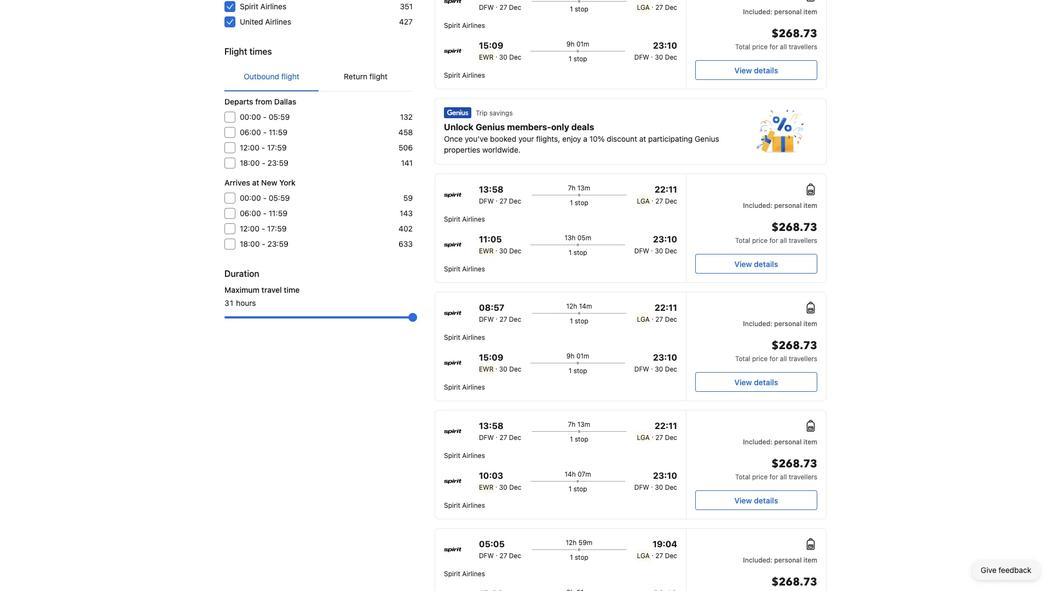 Task type: describe. For each thing, give the bounding box(es) containing it.
633
[[399, 240, 413, 249]]

view for fourth view details button
[[735, 496, 752, 505]]

participating
[[648, 134, 693, 143]]

4 travellers from the top
[[789, 473, 817, 481]]

9h 01m for 08:57
[[567, 352, 589, 360]]

1 item from the top
[[804, 8, 817, 15]]

give feedback
[[981, 566, 1032, 575]]

1 23:10 from the top
[[653, 40, 677, 51]]

1 personal from the top
[[774, 8, 802, 15]]

427
[[399, 17, 413, 26]]

12:00 - 17:59 for from
[[240, 143, 287, 152]]

13:58 dfw . 27 dec for 11:05
[[479, 184, 521, 205]]

13:58 dfw . 27 dec for 10:03
[[479, 421, 521, 441]]

lga for 15:09
[[637, 315, 650, 323]]

08:57
[[479, 302, 504, 313]]

flight for outbound flight
[[281, 72, 299, 81]]

351
[[400, 2, 413, 11]]

dfw inside 05:05 dfw . 27 dec
[[479, 552, 494, 560]]

duration
[[224, 269, 259, 279]]

1 travellers from the top
[[789, 43, 817, 50]]

1 for from the top
[[770, 43, 778, 50]]

1 vertical spatial genius
[[695, 134, 719, 143]]

lga for 10:03
[[637, 434, 650, 441]]

12:00 for arrives
[[240, 224, 260, 233]]

4 $268.73 total price for all travellers from the top
[[735, 457, 817, 481]]

departs
[[224, 97, 253, 106]]

included: personal item for first view details button from the top
[[743, 8, 817, 15]]

4 details from the top
[[754, 496, 778, 505]]

15:09 ewr . 30 dec for dfw
[[479, 40, 522, 61]]

00:00 - 05:59 for from
[[240, 113, 290, 122]]

19:04 lga . 27 dec
[[637, 539, 677, 560]]

3 all from the top
[[780, 355, 787, 362]]

22:11 for 15:09
[[655, 302, 677, 313]]

only
[[551, 122, 569, 132]]

dec inside 19:04 lga . 27 dec
[[665, 552, 677, 560]]

13:58 for 10:03
[[479, 421, 504, 431]]

enjoy
[[562, 134, 581, 143]]

properties
[[444, 145, 480, 154]]

. inside the 08:57 dfw . 27 dec
[[496, 313, 498, 321]]

included: personal item for 2nd view details button from the bottom of the page
[[743, 320, 817, 327]]

27 inside 19:04 lga . 27 dec
[[655, 552, 663, 560]]

5 included: from the top
[[743, 556, 773, 564]]

. inside 19:04 lga . 27 dec
[[652, 550, 654, 557]]

a
[[583, 134, 587, 143]]

30 inside 10:03 ewr . 30 dec
[[499, 483, 507, 491]]

05:05 dfw . 27 dec
[[479, 539, 521, 560]]

2 view details from the top
[[735, 260, 778, 269]]

27 inside 05:05 dfw . 27 dec
[[500, 552, 507, 560]]

unlock
[[444, 122, 474, 132]]

3 details from the top
[[754, 378, 778, 387]]

savings
[[489, 109, 513, 117]]

4 total from the top
[[735, 473, 750, 481]]

506
[[399, 143, 413, 152]]

dfw inside dfw . 27 dec
[[479, 3, 494, 11]]

flight
[[224, 46, 247, 57]]

united
[[240, 17, 263, 26]]

give
[[981, 566, 997, 575]]

flights,
[[536, 134, 560, 143]]

travel
[[261, 286, 282, 295]]

17:59 for dallas
[[267, 143, 287, 152]]

22:11 lga . 27 dec for 15:09
[[637, 302, 677, 323]]

lga inside 19:04 lga . 27 dec
[[637, 552, 650, 560]]

$268.73 for 2nd view details button from the bottom of the page
[[772, 338, 817, 353]]

06:00 for arrives
[[240, 209, 261, 218]]

12h for 05:05
[[566, 539, 577, 546]]

outbound flight button
[[224, 62, 319, 91]]

23:10 dfw . 30 dec for 3rd view details button from the bottom
[[634, 234, 677, 255]]

3 view details from the top
[[735, 378, 778, 387]]

1 price from the top
[[752, 43, 768, 50]]

maximum travel time 31 hours
[[224, 286, 300, 308]]

7h 13m for 11:05
[[568, 184, 590, 192]]

2 details from the top
[[754, 260, 778, 269]]

00:00 - 05:59 for at
[[240, 194, 290, 203]]

06:00 - 11:59 for from
[[240, 128, 287, 137]]

13:58 for 11:05
[[479, 184, 504, 195]]

3 travellers from the top
[[789, 355, 817, 362]]

dec inside "11:05 ewr . 30 dec"
[[509, 247, 522, 255]]

1 total from the top
[[735, 43, 750, 50]]

return flight button
[[319, 62, 413, 91]]

1 view details from the top
[[735, 66, 778, 75]]

. inside dfw . 27 dec
[[496, 1, 498, 9]]

10%
[[590, 134, 605, 143]]

01m for dfw
[[576, 40, 589, 48]]

18:00 for departs
[[240, 159, 260, 168]]

included: personal item for 3rd view details button from the bottom
[[743, 201, 817, 209]]

05:59 for new
[[269, 194, 290, 203]]

arrives at new york
[[224, 178, 296, 187]]

07m
[[578, 470, 591, 478]]

14h
[[565, 470, 576, 478]]

unlock genius members-only deals once you've booked your flights, enjoy a 10% discount at participating genius properties worldwide.
[[444, 122, 719, 154]]

13m for 11:05
[[577, 184, 590, 192]]

132
[[400, 113, 413, 122]]

1 details from the top
[[754, 66, 778, 75]]

5 $268.73 from the top
[[772, 575, 817, 590]]

- for 59
[[263, 194, 267, 203]]

worldwide.
[[482, 145, 521, 154]]

outbound flight
[[244, 72, 299, 81]]

01m for 08:57
[[576, 352, 589, 360]]

time
[[284, 286, 300, 295]]

members-
[[507, 122, 551, 132]]

08:57 dfw . 27 dec
[[479, 302, 521, 323]]

4 23:10 from the top
[[653, 471, 677, 481]]

1 $268.73 total price for all travellers from the top
[[735, 26, 817, 50]]

59
[[403, 194, 413, 203]]

$268.73 for first view details button from the top
[[772, 26, 817, 41]]

5 personal from the top
[[774, 556, 802, 564]]

3 price from the top
[[752, 355, 768, 362]]

view for first view details button from the top
[[735, 66, 752, 75]]

- for 132
[[263, 113, 267, 122]]

00:00 for departs
[[240, 113, 261, 122]]

5 included: personal item from the top
[[743, 556, 817, 564]]

15:09 ewr . 30 dec for 08:57
[[479, 352, 522, 373]]

. inside "11:05 ewr . 30 dec"
[[495, 245, 497, 252]]

3 for from the top
[[770, 355, 778, 362]]

dec inside lga . 27 dec
[[665, 3, 677, 11]]

hours
[[236, 299, 256, 308]]

15:09 for 08:57
[[479, 352, 503, 363]]

14m
[[579, 302, 592, 310]]

1 view details button from the top
[[695, 60, 817, 80]]

3 view details button from the top
[[695, 372, 817, 392]]

11:05
[[479, 234, 502, 244]]

19:04
[[653, 539, 677, 549]]

06:00 for departs
[[240, 128, 261, 137]]

3 personal from the top
[[774, 320, 802, 327]]

11:05 ewr . 30 dec
[[479, 234, 522, 255]]

4 all from the top
[[780, 473, 787, 481]]

3 total from the top
[[735, 355, 750, 362]]

you've
[[465, 134, 488, 143]]

3 $268.73 total price for all travellers from the top
[[735, 338, 817, 362]]

1 included: from the top
[[743, 8, 773, 15]]

departs from dallas
[[224, 97, 296, 106]]

arrives
[[224, 178, 250, 187]]

143
[[400, 209, 413, 218]]

59m
[[579, 539, 593, 546]]

deals
[[571, 122, 594, 132]]

dec inside 10:03 ewr . 30 dec
[[509, 483, 522, 491]]

18:00 - 23:59 for from
[[240, 159, 288, 168]]

. inside 05:05 dfw . 27 dec
[[496, 550, 498, 557]]

dec inside 05:05 dfw . 27 dec
[[509, 552, 521, 560]]

1 ewr from the top
[[479, 53, 494, 61]]

2 item from the top
[[804, 201, 817, 209]]

2 23:10 from the top
[[653, 234, 677, 244]]

141
[[401, 159, 413, 168]]

23:59 for dallas
[[267, 159, 288, 168]]

1 all from the top
[[780, 43, 787, 50]]

9h for 08:57
[[567, 352, 575, 360]]

included: personal item for fourth view details button
[[743, 438, 817, 446]]

united airlines
[[240, 17, 291, 26]]

from
[[255, 97, 272, 106]]



Task type: vqa. For each thing, say whether or not it's contained in the screenshot.
06:00 - 11:59
yes



Task type: locate. For each thing, give the bounding box(es) containing it.
05:59
[[269, 113, 290, 122], [269, 194, 290, 203]]

23:59 up new
[[267, 159, 288, 168]]

1 horizontal spatial at
[[639, 134, 646, 143]]

1 vertical spatial 12:00
[[240, 224, 260, 233]]

00:00 down "departs from dallas"
[[240, 113, 261, 122]]

included:
[[743, 8, 773, 15], [743, 201, 773, 209], [743, 320, 773, 327], [743, 438, 773, 446], [743, 556, 773, 564]]

1 vertical spatial 22:11 lga . 27 dec
[[637, 302, 677, 323]]

23:10 dfw . 30 dec for 2nd view details button from the bottom of the page
[[634, 352, 677, 373]]

$268.73 total price for all travellers
[[735, 26, 817, 50], [735, 220, 817, 244], [735, 338, 817, 362], [735, 457, 817, 481]]

. inside 10:03 ewr . 30 dec
[[495, 481, 497, 489]]

2 12:00 - 17:59 from the top
[[240, 224, 287, 233]]

ewr inside 10:03 ewr . 30 dec
[[479, 483, 494, 491]]

7h for 10:03
[[568, 420, 576, 428]]

flight times
[[224, 46, 272, 57]]

1 vertical spatial 15:09 ewr . 30 dec
[[479, 352, 522, 373]]

dec
[[509, 3, 521, 11], [665, 3, 677, 11], [509, 53, 522, 61], [665, 53, 677, 61], [509, 197, 521, 205], [665, 197, 677, 205], [509, 247, 522, 255], [665, 247, 677, 255], [509, 315, 521, 323], [665, 315, 677, 323], [509, 365, 522, 373], [665, 365, 677, 373], [509, 434, 521, 441], [665, 434, 677, 441], [509, 483, 522, 491], [665, 483, 677, 491], [509, 552, 521, 560], [665, 552, 677, 560]]

0 vertical spatial 06:00 - 11:59
[[240, 128, 287, 137]]

4 lga from the top
[[637, 434, 650, 441]]

. inside lga . 27 dec
[[652, 1, 654, 9]]

13h 05m
[[565, 234, 591, 241]]

ewr
[[479, 53, 494, 61], [479, 247, 494, 255], [479, 365, 494, 373], [479, 483, 494, 491]]

00:00 down the arrives at new york
[[240, 194, 261, 203]]

4 price from the top
[[752, 473, 768, 481]]

0 vertical spatial genius
[[476, 122, 505, 132]]

18:00 for arrives
[[240, 240, 260, 249]]

- for 141
[[262, 159, 265, 168]]

2 7h from the top
[[568, 420, 576, 428]]

1 vertical spatial 05:59
[[269, 194, 290, 203]]

4 view details from the top
[[735, 496, 778, 505]]

dec inside the 08:57 dfw . 27 dec
[[509, 315, 521, 323]]

00:00 - 05:59
[[240, 113, 290, 122], [240, 194, 290, 203]]

2 included: from the top
[[743, 201, 773, 209]]

12h for 08:57
[[566, 302, 577, 310]]

0 vertical spatial 06:00
[[240, 128, 261, 137]]

feedback
[[999, 566, 1032, 575]]

1 $268.73 from the top
[[772, 26, 817, 41]]

2 00:00 - 05:59 from the top
[[240, 194, 290, 203]]

$268.73 for fourth view details button
[[772, 457, 817, 472]]

2 view from the top
[[735, 260, 752, 269]]

2 05:59 from the top
[[269, 194, 290, 203]]

at right discount
[[639, 134, 646, 143]]

06:00 - 11:59 down the arrives at new york
[[240, 209, 287, 218]]

1 view from the top
[[735, 66, 752, 75]]

13h
[[565, 234, 576, 241]]

view
[[735, 66, 752, 75], [735, 260, 752, 269], [735, 378, 752, 387], [735, 496, 752, 505]]

return flight
[[344, 72, 388, 81]]

lga . 27 dec
[[637, 1, 677, 11]]

13m down a
[[577, 184, 590, 192]]

18:00 - 23:59 for at
[[240, 240, 288, 249]]

23:59 for new
[[267, 240, 288, 249]]

view details
[[735, 66, 778, 75], [735, 260, 778, 269], [735, 378, 778, 387], [735, 496, 778, 505]]

2 lga from the top
[[637, 197, 650, 205]]

01m
[[576, 40, 589, 48], [576, 352, 589, 360]]

27 inside the 08:57 dfw . 27 dec
[[500, 315, 507, 323]]

flight up dallas
[[281, 72, 299, 81]]

2 13m from the top
[[577, 420, 590, 428]]

18:00 up the arrives at new york
[[240, 159, 260, 168]]

13m
[[577, 184, 590, 192], [577, 420, 590, 428]]

0 vertical spatial 15:09 ewr . 30 dec
[[479, 40, 522, 61]]

1 stop
[[570, 5, 588, 13], [569, 55, 587, 62], [570, 199, 588, 206], [569, 249, 587, 256], [570, 317, 588, 325], [569, 367, 587, 374], [570, 435, 588, 443], [569, 485, 587, 493], [570, 554, 588, 561]]

0 vertical spatial 23:59
[[267, 159, 288, 168]]

1
[[570, 5, 573, 13], [569, 55, 572, 62], [570, 199, 573, 206], [569, 249, 572, 256], [570, 317, 573, 325], [569, 367, 572, 374], [570, 435, 573, 443], [569, 485, 572, 493], [570, 554, 573, 561]]

4 $268.73 from the top
[[772, 457, 817, 472]]

15:09 down dfw . 27 dec
[[479, 40, 503, 51]]

7h 13m down a
[[568, 184, 590, 192]]

- for 402
[[262, 224, 265, 233]]

0 vertical spatial 22:11
[[655, 184, 677, 195]]

times
[[249, 46, 272, 57]]

trip
[[476, 109, 488, 117]]

18:00
[[240, 159, 260, 168], [240, 240, 260, 249]]

ewr inside "11:05 ewr . 30 dec"
[[479, 247, 494, 255]]

2 travellers from the top
[[789, 237, 817, 244]]

2 12:00 from the top
[[240, 224, 260, 233]]

12h left "14m" on the bottom right
[[566, 302, 577, 310]]

2 15:09 ewr . 30 dec from the top
[[479, 352, 522, 373]]

0 vertical spatial 18:00 - 23:59
[[240, 159, 288, 168]]

dfw inside the 08:57 dfw . 27 dec
[[479, 315, 494, 323]]

15:09 ewr . 30 dec down dfw . 27 dec
[[479, 40, 522, 61]]

outbound
[[244, 72, 279, 81]]

2 view details button from the top
[[695, 254, 817, 274]]

genius down trip savings
[[476, 122, 505, 132]]

0 horizontal spatial genius
[[476, 122, 505, 132]]

0 vertical spatial 9h 01m
[[567, 40, 589, 48]]

402
[[399, 224, 413, 233]]

0 vertical spatial 18:00
[[240, 159, 260, 168]]

at
[[639, 134, 646, 143], [252, 178, 259, 187]]

1 vertical spatial 13m
[[577, 420, 590, 428]]

2 personal from the top
[[774, 201, 802, 209]]

1 vertical spatial 15:09
[[479, 352, 503, 363]]

12h left 59m
[[566, 539, 577, 546]]

dfw . 27 dec
[[479, 1, 521, 11]]

1 11:59 from the top
[[269, 128, 287, 137]]

- for 633
[[262, 240, 265, 249]]

2 15:09 from the top
[[479, 352, 503, 363]]

1 horizontal spatial genius
[[695, 134, 719, 143]]

0 vertical spatial 01m
[[576, 40, 589, 48]]

00:00 - 05:59 down from in the left top of the page
[[240, 113, 290, 122]]

1 horizontal spatial flight
[[369, 72, 388, 81]]

27 inside dfw . 27 dec
[[500, 3, 507, 11]]

1 06:00 - 11:59 from the top
[[240, 128, 287, 137]]

1 00:00 - 05:59 from the top
[[240, 113, 290, 122]]

1 vertical spatial 9h 01m
[[567, 352, 589, 360]]

23:10 dfw . 30 dec for first view details button from the top
[[634, 40, 677, 61]]

10:03 ewr . 30 dec
[[479, 471, 522, 491]]

price
[[752, 43, 768, 50], [752, 237, 768, 244], [752, 355, 768, 362], [752, 473, 768, 481]]

15:09 ewr . 30 dec down the 08:57 dfw . 27 dec
[[479, 352, 522, 373]]

1 vertical spatial 06:00
[[240, 209, 261, 218]]

new
[[261, 178, 277, 187]]

2 06:00 - 11:59 from the top
[[240, 209, 287, 218]]

3 ewr from the top
[[479, 365, 494, 373]]

7h 13m up 14h 07m
[[568, 420, 590, 428]]

2 all from the top
[[780, 237, 787, 244]]

17:59 down new
[[267, 224, 287, 233]]

spirit
[[240, 2, 258, 11], [444, 21, 460, 29], [444, 71, 460, 79], [444, 215, 460, 223], [444, 265, 460, 273], [444, 333, 460, 341], [444, 383, 460, 391], [444, 452, 460, 459], [444, 502, 460, 509], [444, 570, 460, 578]]

1 vertical spatial 13:58
[[479, 421, 504, 431]]

12:00 for departs
[[240, 143, 260, 152]]

9h for dfw
[[567, 40, 575, 48]]

2 for from the top
[[770, 237, 778, 244]]

0 vertical spatial 12:00
[[240, 143, 260, 152]]

3 included: from the top
[[743, 320, 773, 327]]

30
[[499, 53, 507, 61], [655, 53, 663, 61], [499, 247, 507, 255], [655, 247, 663, 255], [499, 365, 507, 373], [655, 365, 663, 373], [499, 483, 507, 491], [655, 483, 663, 491]]

1 9h from the top
[[567, 40, 575, 48]]

13:58 dfw . 27 dec up 10:03
[[479, 421, 521, 441]]

2 total from the top
[[735, 237, 750, 244]]

06:00 - 11:59 for at
[[240, 209, 287, 218]]

1 17:59 from the top
[[267, 143, 287, 152]]

12:00
[[240, 143, 260, 152], [240, 224, 260, 233]]

1 13m from the top
[[577, 184, 590, 192]]

05:05
[[479, 539, 505, 549]]

7h down enjoy
[[568, 184, 576, 192]]

tab list containing outbound flight
[[224, 62, 413, 92]]

1 18:00 from the top
[[240, 159, 260, 168]]

2 13:58 from the top
[[479, 421, 504, 431]]

view for 2nd view details button from the bottom of the page
[[735, 378, 752, 387]]

17:59 up new
[[267, 143, 287, 152]]

12:00 - 17:59
[[240, 143, 287, 152], [240, 224, 287, 233]]

0 vertical spatial 17:59
[[267, 143, 287, 152]]

booked
[[490, 134, 516, 143]]

york
[[279, 178, 296, 187]]

458
[[399, 128, 413, 137]]

23:10 dfw . 30 dec for fourth view details button
[[634, 471, 677, 491]]

dallas
[[274, 97, 296, 106]]

18:00 - 23:59 up the arrives at new york
[[240, 159, 288, 168]]

flight for return flight
[[369, 72, 388, 81]]

2 7h 13m from the top
[[568, 420, 590, 428]]

3 included: personal item from the top
[[743, 320, 817, 327]]

1 vertical spatial 13:58 dfw . 27 dec
[[479, 421, 521, 441]]

1 vertical spatial 06:00 - 11:59
[[240, 209, 287, 218]]

0 vertical spatial 22:11 lga . 27 dec
[[637, 184, 677, 205]]

0 vertical spatial 12h
[[566, 302, 577, 310]]

1 vertical spatial 22:11
[[655, 302, 677, 313]]

0 vertical spatial 00:00 - 05:59
[[240, 113, 290, 122]]

12:00 up duration
[[240, 224, 260, 233]]

23:59 up travel on the left of the page
[[267, 240, 288, 249]]

12h 14m
[[566, 302, 592, 310]]

-
[[263, 113, 267, 122], [263, 128, 267, 137], [262, 143, 265, 152], [262, 159, 265, 168], [263, 194, 267, 203], [263, 209, 267, 218], [262, 224, 265, 233], [262, 240, 265, 249]]

2 vertical spatial 22:11 lga . 27 dec
[[637, 421, 677, 441]]

7h 13m
[[568, 184, 590, 192], [568, 420, 590, 428]]

12:00 - 17:59 for at
[[240, 224, 287, 233]]

22:11 lga . 27 dec for 11:05
[[637, 184, 677, 205]]

2 18:00 from the top
[[240, 240, 260, 249]]

11:59 down new
[[269, 209, 287, 218]]

22:11 lga . 27 dec for 10:03
[[637, 421, 677, 441]]

stop
[[575, 5, 588, 13], [574, 55, 587, 62], [575, 199, 588, 206], [574, 249, 587, 256], [575, 317, 588, 325], [574, 367, 587, 374], [575, 435, 588, 443], [574, 485, 587, 493], [575, 554, 588, 561]]

15:09 for dfw
[[479, 40, 503, 51]]

genius
[[476, 122, 505, 132], [695, 134, 719, 143]]

your
[[518, 134, 534, 143]]

12h 59m
[[566, 539, 593, 546]]

13m up 07m
[[577, 420, 590, 428]]

- for 506
[[262, 143, 265, 152]]

30 inside "11:05 ewr . 30 dec"
[[499, 247, 507, 255]]

27 inside lga . 27 dec
[[655, 3, 663, 11]]

1 flight from the left
[[281, 72, 299, 81]]

05m
[[577, 234, 591, 241]]

0 vertical spatial 05:59
[[269, 113, 290, 122]]

flight right return
[[369, 72, 388, 81]]

1 vertical spatial 23:59
[[267, 240, 288, 249]]

00:00 for arrives
[[240, 194, 261, 203]]

13:58 dfw . 27 dec down worldwide.
[[479, 184, 521, 205]]

1 05:59 from the top
[[269, 113, 290, 122]]

18:00 - 23:59 up duration
[[240, 240, 288, 249]]

view for 3rd view details button from the bottom
[[735, 260, 752, 269]]

maximum
[[224, 286, 259, 295]]

9h 01m
[[567, 40, 589, 48], [567, 352, 589, 360]]

genius right participating
[[695, 134, 719, 143]]

06:00 down "departs from dallas"
[[240, 128, 261, 137]]

4 item from the top
[[804, 438, 817, 446]]

included: personal item
[[743, 8, 817, 15], [743, 201, 817, 209], [743, 320, 817, 327], [743, 438, 817, 446], [743, 556, 817, 564]]

4 view details button from the top
[[695, 491, 817, 510]]

2 22:11 lga . 27 dec from the top
[[637, 302, 677, 323]]

18:00 - 23:59
[[240, 159, 288, 168], [240, 240, 288, 249]]

1 vertical spatial 7h 13m
[[568, 420, 590, 428]]

1 vertical spatial 12:00 - 17:59
[[240, 224, 287, 233]]

1 13:58 from the top
[[479, 184, 504, 195]]

5 item from the top
[[804, 556, 817, 564]]

11:59 down dallas
[[269, 128, 287, 137]]

trip savings
[[476, 109, 513, 117]]

2 22:11 from the top
[[655, 302, 677, 313]]

1 18:00 - 23:59 from the top
[[240, 159, 288, 168]]

3 23:10 from the top
[[653, 352, 677, 363]]

lga for 11:05
[[637, 197, 650, 205]]

22:11 lga . 27 dec
[[637, 184, 677, 205], [637, 302, 677, 323], [637, 421, 677, 441]]

1 vertical spatial at
[[252, 178, 259, 187]]

1 15:09 from the top
[[479, 40, 503, 51]]

at left new
[[252, 178, 259, 187]]

- for 143
[[263, 209, 267, 218]]

1 12:00 - 17:59 from the top
[[240, 143, 287, 152]]

4 for from the top
[[770, 473, 778, 481]]

2 11:59 from the top
[[269, 209, 287, 218]]

1 vertical spatial 12h
[[566, 539, 577, 546]]

1 vertical spatial 01m
[[576, 352, 589, 360]]

13:58 down worldwide.
[[479, 184, 504, 195]]

05:59 for dallas
[[269, 113, 290, 122]]

once
[[444, 134, 463, 143]]

1 vertical spatial 9h
[[567, 352, 575, 360]]

1 vertical spatial 17:59
[[267, 224, 287, 233]]

06:00 down the arrives at new york
[[240, 209, 261, 218]]

22:11 for 11:05
[[655, 184, 677, 195]]

3 view from the top
[[735, 378, 752, 387]]

06:00 - 11:59 down from in the left top of the page
[[240, 128, 287, 137]]

1 13:58 dfw . 27 dec from the top
[[479, 184, 521, 205]]

airlines
[[260, 2, 286, 11], [265, 17, 291, 26], [462, 21, 485, 29], [462, 71, 485, 79], [462, 215, 485, 223], [462, 265, 485, 273], [462, 333, 485, 341], [462, 383, 485, 391], [462, 452, 485, 459], [462, 502, 485, 509], [462, 570, 485, 578]]

flight
[[281, 72, 299, 81], [369, 72, 388, 81]]

view details button
[[695, 60, 817, 80], [695, 254, 817, 274], [695, 372, 817, 392], [695, 491, 817, 510]]

23:59
[[267, 159, 288, 168], [267, 240, 288, 249]]

2 9h 01m from the top
[[567, 352, 589, 360]]

4 included: from the top
[[743, 438, 773, 446]]

2 ewr from the top
[[479, 247, 494, 255]]

10:03
[[479, 471, 503, 481]]

15:09 ewr . 30 dec
[[479, 40, 522, 61], [479, 352, 522, 373]]

9h 01m for dfw
[[567, 40, 589, 48]]

12:00 - 17:59 down the arrives at new york
[[240, 224, 287, 233]]

12:00 up the arrives at new york
[[240, 143, 260, 152]]

00:00
[[240, 113, 261, 122], [240, 194, 261, 203]]

23:10 dfw . 30 dec
[[634, 40, 677, 61], [634, 234, 677, 255], [634, 352, 677, 373], [634, 471, 677, 491]]

4 included: personal item from the top
[[743, 438, 817, 446]]

0 vertical spatial 15:09
[[479, 40, 503, 51]]

9h
[[567, 40, 575, 48], [567, 352, 575, 360]]

1 lga from the top
[[637, 3, 650, 11]]

17:59 for new
[[267, 224, 287, 233]]

12:00 - 17:59 up the arrives at new york
[[240, 143, 287, 152]]

05:59 down dallas
[[269, 113, 290, 122]]

4 view from the top
[[735, 496, 752, 505]]

7h for 11:05
[[568, 184, 576, 192]]

22:11 for 10:03
[[655, 421, 677, 431]]

0 vertical spatial 13m
[[577, 184, 590, 192]]

2 06:00 from the top
[[240, 209, 261, 218]]

3 22:11 lga . 27 dec from the top
[[637, 421, 677, 441]]

0 vertical spatial 11:59
[[269, 128, 287, 137]]

discount
[[607, 134, 637, 143]]

14h 07m
[[565, 470, 591, 478]]

06:00
[[240, 128, 261, 137], [240, 209, 261, 218]]

7h up 14h
[[568, 420, 576, 428]]

0 vertical spatial 13:58
[[479, 184, 504, 195]]

0 horizontal spatial at
[[252, 178, 259, 187]]

dec inside dfw . 27 dec
[[509, 3, 521, 11]]

22:11
[[655, 184, 677, 195], [655, 302, 677, 313], [655, 421, 677, 431]]

1 vertical spatial 00:00 - 05:59
[[240, 194, 290, 203]]

3 $268.73 from the top
[[772, 338, 817, 353]]

2 $268.73 total price for all travellers from the top
[[735, 220, 817, 244]]

2 23:10 dfw . 30 dec from the top
[[634, 234, 677, 255]]

- for 458
[[263, 128, 267, 137]]

13m for 10:03
[[577, 420, 590, 428]]

0 horizontal spatial flight
[[281, 72, 299, 81]]

05:59 down york
[[269, 194, 290, 203]]

1 00:00 from the top
[[240, 113, 261, 122]]

2 17:59 from the top
[[267, 224, 287, 233]]

15:09 down the 08:57 dfw . 27 dec
[[479, 352, 503, 363]]

2 price from the top
[[752, 237, 768, 244]]

13:58 up 10:03
[[479, 421, 504, 431]]

1 06:00 from the top
[[240, 128, 261, 137]]

1 22:11 lga . 27 dec from the top
[[637, 184, 677, 205]]

1 12:00 from the top
[[240, 143, 260, 152]]

0 vertical spatial 13:58 dfw . 27 dec
[[479, 184, 521, 205]]

5 lga from the top
[[637, 552, 650, 560]]

1 9h 01m from the top
[[567, 40, 589, 48]]

lga inside lga . 27 dec
[[637, 3, 650, 11]]

0 vertical spatial 9h
[[567, 40, 575, 48]]

details
[[754, 66, 778, 75], [754, 260, 778, 269], [754, 378, 778, 387], [754, 496, 778, 505]]

31
[[224, 299, 234, 308]]

00:00 - 05:59 down new
[[240, 194, 290, 203]]

2 vertical spatial 22:11
[[655, 421, 677, 431]]

1 vertical spatial 11:59
[[269, 209, 287, 218]]

1 22:11 from the top
[[655, 184, 677, 195]]

tab list
[[224, 62, 413, 92]]

7h 13m for 10:03
[[568, 420, 590, 428]]

1 23:59 from the top
[[267, 159, 288, 168]]

11:59 for new
[[269, 209, 287, 218]]

at inside unlock genius members-only deals once you've booked your flights, enjoy a 10% discount at participating genius properties worldwide.
[[639, 134, 646, 143]]

0 vertical spatial at
[[639, 134, 646, 143]]

genius image
[[444, 107, 471, 118], [444, 107, 471, 118], [756, 110, 804, 153]]

2 9h from the top
[[567, 352, 575, 360]]

1 vertical spatial 18:00
[[240, 240, 260, 249]]

0 vertical spatial 7h 13m
[[568, 184, 590, 192]]

2 01m from the top
[[576, 352, 589, 360]]

4 personal from the top
[[774, 438, 802, 446]]

lga
[[637, 3, 650, 11], [637, 197, 650, 205], [637, 315, 650, 323], [637, 434, 650, 441], [637, 552, 650, 560]]

1 vertical spatial 18:00 - 23:59
[[240, 240, 288, 249]]

give feedback button
[[972, 561, 1040, 580]]

1 15:09 ewr . 30 dec from the top
[[479, 40, 522, 61]]

13:58 dfw . 27 dec
[[479, 184, 521, 205], [479, 421, 521, 441]]

1 23:10 dfw . 30 dec from the top
[[634, 40, 677, 61]]

11:59 for dallas
[[269, 128, 287, 137]]

all
[[780, 43, 787, 50], [780, 237, 787, 244], [780, 355, 787, 362], [780, 473, 787, 481]]

18:00 up duration
[[240, 240, 260, 249]]

0 vertical spatial 00:00
[[240, 113, 261, 122]]

3 item from the top
[[804, 320, 817, 327]]

0 vertical spatial 12:00 - 17:59
[[240, 143, 287, 152]]

1 vertical spatial 7h
[[568, 420, 576, 428]]

0 vertical spatial 7h
[[568, 184, 576, 192]]

2 23:59 from the top
[[267, 240, 288, 249]]

12h
[[566, 302, 577, 310], [566, 539, 577, 546]]

return
[[344, 72, 367, 81]]

1 vertical spatial 00:00
[[240, 194, 261, 203]]

$268.73 for 3rd view details button from the bottom
[[772, 220, 817, 235]]



